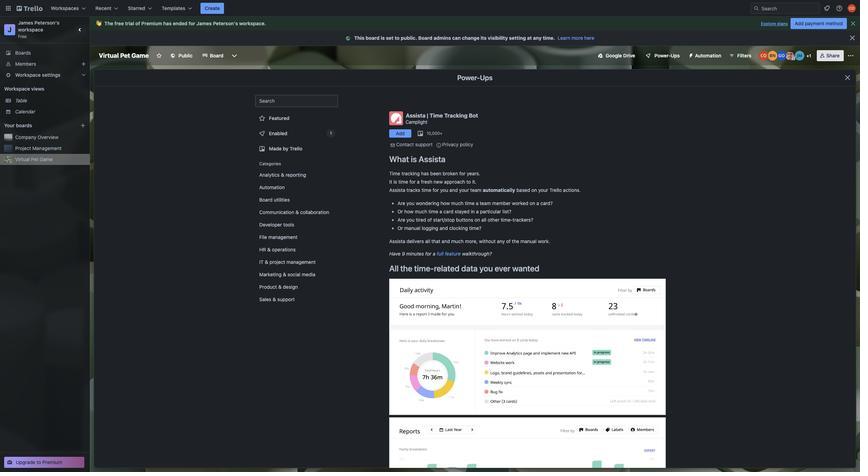 Task type: locate. For each thing, give the bounding box(es) containing it.
hr & operations
[[259, 247, 296, 252]]

starred button
[[124, 3, 156, 14]]

0 vertical spatial to
[[395, 35, 400, 41]]

create button
[[201, 3, 224, 14]]

actions.
[[563, 187, 581, 193]]

banner
[[90, 17, 861, 30]]

featured link
[[255, 111, 338, 125]]

& inside "hr & operations" link
[[267, 247, 271, 252]]

jeremy miller (jeremymiller198) image
[[795, 51, 805, 61]]

share
[[827, 53, 840, 58]]

has inside time tracking has been broken for years. it is time for a fresh new approach to it. assista tracks time for you and your team automatically based on your trello actions.
[[421, 171, 429, 176]]

1 vertical spatial workspace
[[4, 86, 30, 92]]

to right set
[[395, 35, 400, 41]]

star or unstar board image
[[156, 53, 162, 58]]

has left ended
[[163, 20, 172, 26]]

manual left work.
[[521, 238, 537, 244]]

list?
[[503, 209, 512, 214]]

+ up privacy
[[440, 131, 443, 136]]

0 horizontal spatial peterson's
[[34, 20, 59, 26]]

gary orlando (garyorlando) image
[[777, 51, 787, 61]]

game
[[132, 52, 149, 59], [40, 156, 53, 162]]

game left star or unstar board image
[[132, 52, 149, 59]]

a
[[417, 179, 420, 185], [476, 200, 479, 206], [537, 200, 539, 206], [440, 209, 442, 214], [476, 209, 479, 214], [433, 251, 436, 257]]

sales & support link
[[255, 294, 338, 305]]

search image
[[754, 6, 760, 11]]

0 vertical spatial power-ups
[[655, 53, 680, 58]]

0 vertical spatial pet
[[120, 52, 130, 59]]

clocking
[[450, 225, 468, 231]]

2 vertical spatial on
[[475, 217, 480, 223]]

0 horizontal spatial all
[[425, 238, 430, 244]]

0 vertical spatial much
[[451, 200, 464, 206]]

assista
[[406, 112, 426, 118], [419, 154, 446, 164], [389, 187, 405, 193], [389, 238, 405, 244]]

0 vertical spatial 1
[[810, 53, 812, 58]]

all left that
[[425, 238, 430, 244]]

1 horizontal spatial add
[[795, 20, 804, 26]]

enter image description here image
[[389, 279, 666, 415], [389, 417, 666, 472]]

much down clocking
[[452, 238, 464, 244]]

1 vertical spatial power-ups
[[458, 74, 493, 82]]

project management
[[15, 145, 62, 151]]

virtual
[[99, 52, 119, 59], [15, 156, 30, 162]]

christina overa (christinaovera) image
[[759, 51, 769, 61]]

time up it
[[389, 171, 400, 176]]

1 vertical spatial premium
[[42, 459, 62, 465]]

1 horizontal spatial board
[[259, 197, 273, 203]]

premium down starred dropdown button
[[141, 20, 162, 26]]

manual down tired
[[405, 225, 421, 231]]

are left tired
[[398, 217, 405, 223]]

workspaces button
[[47, 3, 90, 14]]

and inside are you wondering how much time a team member worked on a card? or how much time a card stayed in a particular list? are you tired of start/stop buttons on all other time-trackers? or manual logging and clocking time?
[[440, 225, 448, 231]]

0 horizontal spatial 1
[[330, 131, 332, 136]]

on up time?
[[475, 217, 480, 223]]

ended
[[173, 20, 188, 26]]

free
[[18, 34, 27, 39]]

1 horizontal spatial game
[[132, 52, 149, 59]]

you down new
[[440, 187, 448, 193]]

0 vertical spatial and
[[450, 187, 458, 193]]

0 vertical spatial team
[[471, 187, 482, 193]]

on right based
[[532, 187, 537, 193]]

premium right upgrade
[[42, 459, 62, 465]]

& inside analytics & reporting link
[[281, 172, 284, 178]]

product
[[259, 284, 277, 290]]

the
[[512, 238, 519, 244], [401, 264, 413, 273]]

1 horizontal spatial has
[[421, 171, 429, 176]]

james peterson (jamespeterson93) image
[[786, 51, 796, 61]]

0 vertical spatial of
[[135, 20, 140, 26]]

starred
[[128, 5, 145, 11]]

management down "hr & operations" link
[[287, 259, 316, 265]]

you left tired
[[407, 217, 415, 223]]

pet down trial
[[120, 52, 130, 59]]

0 vertical spatial time-
[[501, 217, 513, 223]]

camplight
[[406, 119, 428, 125]]

analytics & reporting
[[259, 172, 306, 178]]

1 vertical spatial or
[[398, 225, 403, 231]]

it & project management link
[[255, 257, 338, 268]]

0 vertical spatial board
[[418, 35, 433, 41]]

0 horizontal spatial pet
[[31, 156, 38, 162]]

add inside button
[[795, 20, 804, 26]]

trello right by
[[290, 146, 303, 151]]

2 vertical spatial to
[[37, 459, 41, 465]]

developer tools link
[[255, 219, 338, 230]]

logging
[[422, 225, 439, 231]]

virtual down project
[[15, 156, 30, 162]]

1 vertical spatial how
[[405, 209, 414, 214]]

workspace inside james peterson's workspace free
[[18, 27, 43, 33]]

0 horizontal spatial any
[[497, 238, 505, 244]]

1 horizontal spatial to
[[395, 35, 400, 41]]

1 vertical spatial power-
[[458, 74, 480, 82]]

for down new
[[433, 187, 439, 193]]

add
[[795, 20, 804, 26], [396, 130, 405, 136]]

0 horizontal spatial to
[[37, 459, 41, 465]]

time- inside are you wondering how much time a team member worked on a card? or how much time a card stayed in a particular list? are you tired of start/stop buttons on all other time-trackers? or manual logging and clocking time?
[[501, 217, 513, 223]]

sm image down 10,000 +
[[436, 142, 443, 149]]

upgrade
[[16, 459, 35, 465]]

and down start/stop
[[440, 225, 448, 231]]

workspace for workspace settings
[[15, 72, 41, 78]]

0 horizontal spatial of
[[135, 20, 140, 26]]

👋 the free trial of premium has ended for james peterson's workspace .
[[95, 20, 266, 26]]

and
[[450, 187, 458, 193], [440, 225, 448, 231], [442, 238, 450, 244]]

0 horizontal spatial james
[[18, 20, 33, 26]]

& inside sales & support link
[[273, 296, 276, 302]]

settings
[[42, 72, 60, 78]]

0 horizontal spatial support
[[277, 296, 295, 302]]

fresh
[[421, 179, 433, 185]]

& for analytics
[[281, 172, 284, 178]]

support down design in the left of the page
[[277, 296, 295, 302]]

virtual inside text box
[[99, 52, 119, 59]]

much up stayed at right
[[451, 200, 464, 206]]

team
[[471, 187, 482, 193], [480, 200, 491, 206]]

buttons
[[456, 217, 473, 223]]

add board image
[[80, 123, 86, 128]]

the down trackers?
[[512, 238, 519, 244]]

management up operations
[[268, 234, 298, 240]]

1 vertical spatial +
[[440, 131, 443, 136]]

0 vertical spatial has
[[163, 20, 172, 26]]

table link
[[15, 97, 86, 104]]

1 vertical spatial enter image description here image
[[389, 417, 666, 472]]

to right upgrade
[[37, 459, 41, 465]]

sm image down add button in the left top of the page
[[389, 142, 396, 149]]

your
[[459, 187, 469, 193], [539, 187, 548, 193]]

you
[[440, 187, 448, 193], [407, 200, 415, 206], [407, 217, 415, 223], [480, 264, 493, 273]]

wave image
[[95, 20, 102, 27]]

0 vertical spatial power-
[[655, 53, 671, 58]]

1 horizontal spatial ups
[[671, 53, 680, 58]]

0 vertical spatial workspace
[[15, 72, 41, 78]]

time- down minutes
[[414, 264, 434, 273]]

can
[[452, 35, 461, 41]]

on inside time tracking has been broken for years. it is time for a fresh new approach to it. assista tracks time for you and your team automatically based on your trello actions.
[[532, 187, 537, 193]]

+ right jeremy miller (jeremymiller198) image
[[807, 53, 810, 58]]

trello inside time tracking has been broken for years. it is time for a fresh new approach to it. assista tracks time for you and your team automatically based on your trello actions.
[[550, 187, 562, 193]]

0 horizontal spatial power-
[[458, 74, 480, 82]]

1 vertical spatial automation
[[259, 184, 285, 190]]

approach
[[444, 179, 465, 185]]

0 horizontal spatial time-
[[414, 264, 434, 273]]

peterson's down back to home image
[[34, 20, 59, 26]]

1 horizontal spatial of
[[428, 217, 432, 223]]

assista up the been
[[419, 154, 446, 164]]

much up tired
[[415, 209, 427, 214]]

workspace up table
[[4, 86, 30, 92]]

& inside marketing & social media link
[[283, 272, 286, 277]]

privacy policy
[[443, 141, 473, 147]]

1 vertical spatial game
[[40, 156, 53, 162]]

1 vertical spatial pet
[[31, 156, 38, 162]]

0 notifications image
[[823, 4, 832, 12]]

by
[[283, 146, 289, 151]]

recent
[[95, 5, 111, 11]]

0 horizontal spatial power-ups
[[458, 74, 493, 82]]

virtual down the
[[99, 52, 119, 59]]

0 vertical spatial all
[[482, 217, 487, 223]]

Search text field
[[255, 95, 338, 107]]

for right ended
[[189, 20, 195, 26]]

banner containing 👋
[[90, 17, 861, 30]]

support down 10,000
[[415, 141, 433, 147]]

project
[[270, 259, 285, 265]]

of up logging
[[428, 217, 432, 223]]

time right |
[[430, 112, 443, 118]]

are you wondering how much time a team member worked on a card? or how much time a card stayed in a particular list? are you tired of start/stop buttons on all other time-trackers? or manual logging and clocking time?
[[398, 200, 553, 231]]

0 vertical spatial virtual pet game
[[99, 52, 149, 59]]

table
[[15, 98, 27, 103]]

& inside the communication & collaboration link
[[296, 209, 299, 215]]

virtual pet game down project management
[[15, 156, 53, 162]]

add inside button
[[396, 130, 405, 136]]

1 vertical spatial are
[[398, 217, 405, 223]]

0 horizontal spatial your
[[459, 187, 469, 193]]

your down approach
[[459, 187, 469, 193]]

time down the wondering
[[429, 209, 438, 214]]

0 horizontal spatial workspace
[[18, 27, 43, 33]]

this member is an admin of this board. image
[[792, 57, 795, 61]]

1 vertical spatial board
[[210, 53, 224, 58]]

pet down project management
[[31, 156, 38, 162]]

1 vertical spatial time-
[[414, 264, 434, 273]]

have 9 minutes for a full feature walkthrough?
[[389, 251, 492, 257]]

for left full
[[425, 251, 432, 257]]

sales & support
[[259, 296, 295, 302]]

& left social
[[283, 272, 286, 277]]

0 vertical spatial enter image description here image
[[389, 279, 666, 415]]

has up fresh
[[421, 171, 429, 176]]

add button
[[389, 129, 412, 138]]

1 vertical spatial manual
[[521, 238, 537, 244]]

1 horizontal spatial power-
[[655, 53, 671, 58]]

& right analytics
[[281, 172, 284, 178]]

more
[[572, 35, 583, 41]]

here
[[585, 35, 595, 41]]

2 vertical spatial of
[[506, 238, 511, 244]]

of right trial
[[135, 20, 140, 26]]

are left the wondering
[[398, 200, 405, 206]]

is up tracking
[[411, 154, 417, 164]]

workspace for workspace views
[[4, 86, 30, 92]]

and right that
[[442, 238, 450, 244]]

years.
[[467, 171, 481, 176]]

1 vertical spatial any
[[497, 238, 505, 244]]

1 horizontal spatial premium
[[141, 20, 162, 26]]

& left design in the left of the page
[[278, 284, 282, 290]]

admins
[[434, 35, 451, 41]]

enabled
[[269, 130, 288, 136]]

templates
[[162, 5, 185, 11]]

& for sales
[[273, 296, 276, 302]]

& down board utilities link
[[296, 209, 299, 215]]

board left customize views icon
[[210, 53, 224, 58]]

& for hr
[[267, 247, 271, 252]]

1 horizontal spatial sm image
[[436, 142, 443, 149]]

& inside product & design link
[[278, 284, 282, 290]]

1 vertical spatial trello
[[550, 187, 562, 193]]

james up the free
[[18, 20, 33, 26]]

and down approach
[[450, 187, 458, 193]]

for
[[189, 20, 195, 26], [460, 171, 466, 176], [410, 179, 416, 185], [433, 187, 439, 193], [425, 251, 432, 257]]

0 vertical spatial automation
[[695, 53, 722, 58]]

1 vertical spatial management
[[287, 259, 316, 265]]

0 vertical spatial or
[[398, 209, 403, 214]]

1 vertical spatial is
[[411, 154, 417, 164]]

1 horizontal spatial 1
[[810, 53, 812, 58]]

learn more here link
[[555, 35, 595, 41]]

set
[[386, 35, 394, 41]]

& right it
[[265, 259, 268, 265]]

0 vertical spatial premium
[[141, 20, 162, 26]]

0 horizontal spatial the
[[401, 264, 413, 273]]

any right without
[[497, 238, 505, 244]]

all left other
[[482, 217, 487, 223]]

trial
[[125, 20, 134, 26]]

of inside are you wondering how much time a team member worked on a card? or how much time a card stayed in a particular list? are you tired of start/stop buttons on all other time-trackers? or manual logging and clocking time?
[[428, 217, 432, 223]]

workspace inside popup button
[[15, 72, 41, 78]]

1 horizontal spatial virtual
[[99, 52, 119, 59]]

without
[[479, 238, 496, 244]]

much
[[451, 200, 464, 206], [415, 209, 427, 214], [452, 238, 464, 244]]

drive
[[624, 53, 635, 58]]

plans
[[778, 21, 788, 26]]

1 vertical spatial much
[[415, 209, 427, 214]]

made by trello link
[[255, 142, 338, 156]]

peterson's down create "button"
[[213, 20, 238, 26]]

assista up camplight
[[406, 112, 426, 118]]

marketing & social media link
[[255, 269, 338, 280]]

virtual pet game down "free"
[[99, 52, 149, 59]]

is right it
[[394, 179, 397, 185]]

& inside it & project management link
[[265, 259, 268, 265]]

payment
[[805, 20, 825, 26]]

board right "public."
[[418, 35, 433, 41]]

time down tracking
[[399, 179, 408, 185]]

or
[[398, 209, 403, 214], [398, 225, 403, 231]]

Board name text field
[[95, 50, 152, 61]]

full feature link
[[437, 251, 461, 257]]

file
[[259, 234, 267, 240]]

james down create "button"
[[197, 20, 212, 26]]

free
[[115, 20, 124, 26]]

1 horizontal spatial is
[[394, 179, 397, 185]]

0 vertical spatial time
[[430, 112, 443, 118]]

1 vertical spatial 1
[[330, 131, 332, 136]]

2 horizontal spatial to
[[467, 179, 471, 185]]

1 horizontal spatial peterson's
[[213, 20, 238, 26]]

sm image right power-ups button
[[686, 50, 695, 60]]

1 your from the left
[[459, 187, 469, 193]]

board left utilities
[[259, 197, 273, 203]]

assista down it
[[389, 187, 405, 193]]

2 enter image description here image from the top
[[389, 417, 666, 472]]

to left it.
[[467, 179, 471, 185]]

1 horizontal spatial your
[[539, 187, 548, 193]]

1 horizontal spatial virtual pet game
[[99, 52, 149, 59]]

& right sales
[[273, 296, 276, 302]]

for up tracks
[[410, 179, 416, 185]]

0 horizontal spatial automation
[[259, 184, 285, 190]]

the right all
[[401, 264, 413, 273]]

automation inside button
[[695, 53, 722, 58]]

team down it.
[[471, 187, 482, 193]]

trello up card?
[[550, 187, 562, 193]]

add up 'contact'
[[396, 130, 405, 136]]

and inside time tracking has been broken for years. it is time for a fresh new approach to it. assista tracks time for you and your team automatically based on your trello actions.
[[450, 187, 458, 193]]

1 horizontal spatial pet
[[120, 52, 130, 59]]

your up card?
[[539, 187, 548, 193]]

0 horizontal spatial has
[[163, 20, 172, 26]]

on right worked
[[530, 200, 535, 206]]

team up the particular
[[480, 200, 491, 206]]

time- down "list?"
[[501, 217, 513, 223]]

contact support link
[[396, 141, 433, 147]]

member
[[492, 200, 511, 206]]

1 horizontal spatial manual
[[521, 238, 537, 244]]

1 horizontal spatial james
[[197, 20, 212, 26]]

workspace settings
[[15, 72, 60, 78]]

1 horizontal spatial time
[[430, 112, 443, 118]]

0 horizontal spatial virtual
[[15, 156, 30, 162]]

how up card at the top right of page
[[441, 200, 450, 206]]

workspace
[[15, 72, 41, 78], [4, 86, 30, 92]]

automation up "board utilities"
[[259, 184, 285, 190]]

1 horizontal spatial all
[[482, 217, 487, 223]]

game down management on the top left
[[40, 156, 53, 162]]

2 vertical spatial board
[[259, 197, 273, 203]]

sm image
[[686, 50, 695, 60], [389, 142, 396, 149], [436, 142, 443, 149]]

has inside banner
[[163, 20, 172, 26]]

tracks
[[407, 187, 421, 193]]

any right at
[[533, 35, 542, 41]]

privacy
[[443, 141, 459, 147]]

1 horizontal spatial automation
[[695, 53, 722, 58]]

add left payment
[[795, 20, 804, 26]]

automation left filters button
[[695, 53, 722, 58]]

2 vertical spatial and
[[442, 238, 450, 244]]

workspace down members
[[15, 72, 41, 78]]

christina overa (christinaovera) image
[[848, 4, 856, 12]]

1 vertical spatial workspace
[[18, 27, 43, 33]]

analytics
[[259, 172, 280, 178]]

for inside banner
[[189, 20, 195, 26]]

how down tracks
[[405, 209, 414, 214]]

1 vertical spatial has
[[421, 171, 429, 176]]

it.
[[472, 179, 477, 185]]

team inside time tracking has been broken for years. it is time for a fresh new approach to it. assista tracks time for you and your team automatically based on your trello actions.
[[471, 187, 482, 193]]

primary element
[[0, 0, 861, 17]]

management
[[32, 145, 62, 151]]

+
[[807, 53, 810, 58], [440, 131, 443, 136]]

& right hr
[[267, 247, 271, 252]]

add payment method button
[[791, 18, 847, 29]]

of right without
[[506, 238, 511, 244]]

is left set
[[381, 35, 385, 41]]

add for add payment method
[[795, 20, 804, 26]]

1 horizontal spatial power-ups
[[655, 53, 680, 58]]

hr
[[259, 247, 266, 252]]

1 horizontal spatial any
[[533, 35, 542, 41]]

explore plans
[[761, 21, 788, 26]]



Task type: describe. For each thing, give the bounding box(es) containing it.
time inside assista | time tracking bot camplight
[[430, 112, 443, 118]]

customize views image
[[231, 52, 238, 59]]

google
[[606, 53, 622, 58]]

automation button
[[686, 50, 726, 61]]

stayed
[[455, 209, 470, 214]]

board
[[366, 35, 380, 41]]

that
[[432, 238, 441, 244]]

visibility
[[488, 35, 508, 41]]

assista inside time tracking has been broken for years. it is time for a fresh new approach to it. assista tracks time for you and your team automatically based on your trello actions.
[[389, 187, 405, 193]]

wanted
[[513, 264, 540, 273]]

j
[[8, 26, 12, 34]]

collaboration
[[300, 209, 329, 215]]

project
[[15, 145, 31, 151]]

ups inside button
[[671, 53, 680, 58]]

communication & collaboration
[[259, 209, 329, 215]]

add payment method
[[795, 20, 843, 26]]

particular
[[480, 209, 501, 214]]

peterson's inside banner
[[213, 20, 238, 26]]

analytics & reporting link
[[255, 169, 338, 181]]

1 vertical spatial on
[[530, 200, 535, 206]]

workspace inside banner
[[239, 20, 265, 26]]

your boards with 3 items element
[[4, 121, 70, 130]]

worked
[[512, 200, 529, 206]]

1 or from the top
[[398, 209, 403, 214]]

game inside text box
[[132, 52, 149, 59]]

sales
[[259, 296, 271, 302]]

communication
[[259, 209, 294, 215]]

& for marketing
[[283, 272, 286, 277]]

Search field
[[760, 3, 820, 13]]

new
[[434, 179, 443, 185]]

time tracking has been broken for years. it is time for a fresh new approach to it. assista tracks time for you and your team automatically based on your trello actions.
[[389, 171, 581, 193]]

0 vertical spatial management
[[268, 234, 298, 240]]

james inside james peterson's workspace free
[[18, 20, 33, 26]]

1 horizontal spatial +
[[807, 53, 810, 58]]

0 vertical spatial any
[[533, 35, 542, 41]]

0 horizontal spatial trello
[[290, 146, 303, 151]]

team inside are you wondering how much time a team member worked on a card? or how much time a card stayed in a particular list? are you tired of start/stop buttons on all other time-trackers? or manual logging and clocking time?
[[480, 200, 491, 206]]

more,
[[465, 238, 478, 244]]

premium inside banner
[[141, 20, 162, 26]]

back to home image
[[17, 3, 43, 14]]

boards
[[16, 122, 32, 128]]

you inside time tracking has been broken for years. it is time for a fresh new approach to it. assista tracks time for you and your team automatically based on your trello actions.
[[440, 187, 448, 193]]

policy
[[460, 141, 473, 147]]

peterson's inside james peterson's workspace free
[[34, 20, 59, 26]]

you down tracks
[[407, 200, 415, 206]]

is inside time tracking has been broken for years. it is time for a fresh new approach to it. assista tracks time for you and your team automatically based on your trello actions.
[[394, 179, 397, 185]]

power-ups inside power-ups button
[[655, 53, 680, 58]]

10,000 +
[[427, 131, 443, 136]]

operations
[[272, 247, 296, 252]]

filters button
[[727, 50, 754, 61]]

the
[[104, 20, 113, 26]]

google drive icon image
[[598, 53, 603, 58]]

a inside time tracking has been broken for years. it is time for a fresh new approach to it. assista tracks time for you and your team automatically based on your trello actions.
[[417, 179, 420, 185]]

workspace navigation collapse icon image
[[75, 25, 85, 35]]

walkthrough?
[[462, 251, 492, 257]]

featured
[[269, 115, 290, 121]]

create
[[205, 5, 220, 11]]

time.
[[543, 35, 555, 41]]

1 vertical spatial support
[[277, 296, 295, 302]]

board for board utilities
[[259, 197, 273, 203]]

feature
[[445, 251, 461, 257]]

its
[[481, 35, 487, 41]]

1 vertical spatial virtual
[[15, 156, 30, 162]]

it
[[389, 179, 392, 185]]

1 enter image description here image from the top
[[389, 279, 666, 415]]

in
[[471, 209, 475, 214]]

tracking
[[444, 112, 468, 118]]

time?
[[470, 225, 482, 231]]

board utilities
[[259, 197, 290, 203]]

0 horizontal spatial is
[[381, 35, 385, 41]]

privacy policy link
[[443, 141, 473, 147]]

0 vertical spatial the
[[512, 238, 519, 244]]

0 horizontal spatial game
[[40, 156, 53, 162]]

broken
[[443, 171, 458, 176]]

recent button
[[91, 3, 123, 14]]

file management link
[[255, 232, 338, 243]]

2 are from the top
[[398, 217, 405, 223]]

method
[[826, 20, 843, 26]]

overview
[[38, 134, 59, 140]]

public.
[[401, 35, 417, 41]]

hr & operations link
[[255, 244, 338, 255]]

virtual pet game inside text box
[[99, 52, 149, 59]]

sm image inside 'automation' button
[[686, 50, 695, 60]]

members link
[[0, 58, 90, 70]]

0 horizontal spatial ups
[[480, 74, 493, 82]]

time down fresh
[[422, 187, 432, 193]]

tracking
[[402, 171, 420, 176]]

james inside banner
[[197, 20, 212, 26]]

utilities
[[274, 197, 290, 203]]

full
[[437, 251, 444, 257]]

contact support
[[396, 141, 433, 147]]

2 your from the left
[[539, 187, 548, 193]]

& for it
[[265, 259, 268, 265]]

developer
[[259, 222, 282, 228]]

google drive
[[606, 53, 635, 58]]

1 are from the top
[[398, 200, 405, 206]]

add for add
[[396, 130, 405, 136]]

0 horizontal spatial virtual pet game
[[15, 156, 53, 162]]

social
[[288, 272, 301, 277]]

manual inside are you wondering how much time a team member worked on a card? or how much time a card stayed in a particular list? are you tired of start/stop buttons on all other time-trackers? or manual logging and clocking time?
[[405, 225, 421, 231]]

2 horizontal spatial of
[[506, 238, 511, 244]]

all inside are you wondering how much time a team member worked on a card? or how much time a card stayed in a particular list? are you tired of start/stop buttons on all other time-trackers? or manual logging and clocking time?
[[482, 217, 487, 223]]

2 horizontal spatial board
[[418, 35, 433, 41]]

made
[[269, 146, 282, 151]]

project management link
[[15, 145, 86, 152]]

& for product
[[278, 284, 282, 290]]

& for communication
[[296, 209, 299, 215]]

2 vertical spatial much
[[452, 238, 464, 244]]

assista up have at the left of page
[[389, 238, 405, 244]]

automation inside "link"
[[259, 184, 285, 190]]

time inside time tracking has been broken for years. it is time for a fresh new approach to it. assista tracks time for you and your team automatically based on your trello actions.
[[389, 171, 400, 176]]

1 horizontal spatial how
[[441, 200, 450, 206]]

change
[[462, 35, 480, 41]]

design
[[283, 284, 298, 290]]

pet inside text box
[[120, 52, 130, 59]]

0 vertical spatial support
[[415, 141, 433, 147]]

time up "in"
[[465, 200, 475, 206]]

templates button
[[158, 3, 196, 14]]

power-ups button
[[641, 50, 684, 61]]

board utilities link
[[255, 194, 338, 205]]

.
[[265, 20, 266, 26]]

workspaces
[[51, 5, 79, 11]]

0 horizontal spatial how
[[405, 209, 414, 214]]

ben nelson (bennelson96) image
[[768, 51, 778, 61]]

assista | time tracking bot camplight
[[406, 112, 478, 125]]

all
[[389, 264, 399, 273]]

1 vertical spatial the
[[401, 264, 413, 273]]

marketing & social media
[[259, 272, 315, 277]]

learn
[[558, 35, 571, 41]]

board for board
[[210, 53, 224, 58]]

what is assista
[[389, 154, 446, 164]]

been
[[430, 171, 442, 176]]

ever
[[495, 264, 511, 273]]

product & design link
[[255, 282, 338, 293]]

show menu image
[[848, 52, 855, 59]]

tired
[[416, 217, 426, 223]]

explore
[[761, 21, 776, 26]]

file management
[[259, 234, 298, 240]]

to inside time tracking has been broken for years. it is time for a fresh new approach to it. assista tracks time for you and your team automatically based on your trello actions.
[[467, 179, 471, 185]]

0 horizontal spatial sm image
[[389, 142, 396, 149]]

at
[[527, 35, 532, 41]]

setting
[[509, 35, 526, 41]]

10,000
[[427, 131, 440, 136]]

delivers
[[407, 238, 424, 244]]

2 or from the top
[[398, 225, 403, 231]]

sm image
[[345, 35, 354, 42]]

|
[[427, 112, 429, 118]]

developer tools
[[259, 222, 294, 228]]

power- inside button
[[655, 53, 671, 58]]

james peterson's workspace free
[[18, 20, 61, 39]]

0 horizontal spatial +
[[440, 131, 443, 136]]

open information menu image
[[836, 5, 843, 12]]

you left ever
[[480, 264, 493, 273]]

your boards
[[4, 122, 32, 128]]

assista inside assista | time tracking bot camplight
[[406, 112, 426, 118]]

start/stop
[[433, 217, 455, 223]]

boards
[[15, 50, 31, 56]]

card?
[[541, 200, 553, 206]]

2 horizontal spatial is
[[411, 154, 417, 164]]

for left years.
[[460, 171, 466, 176]]

assista delivers all that and much more, without any of the manual work.
[[389, 238, 550, 244]]

company overview
[[15, 134, 59, 140]]



Task type: vqa. For each thing, say whether or not it's contained in the screenshot.
the 'based'
yes



